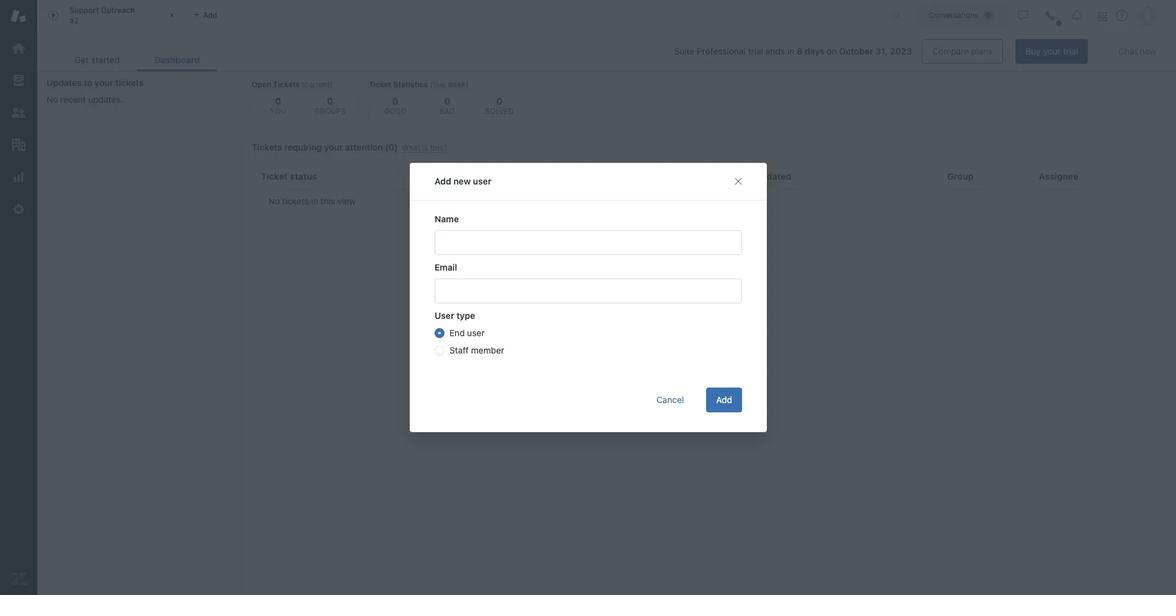 Task type: locate. For each thing, give the bounding box(es) containing it.
user
[[473, 176, 491, 187], [467, 328, 484, 339]]

1 vertical spatial ticket
[[261, 171, 288, 182]]

assignee
[[1039, 171, 1079, 182]]

tickets requiring your attention ( 0 ) what is this?
[[252, 142, 447, 153]]

chat now
[[1119, 46, 1156, 56]]

add button
[[706, 388, 742, 413]]

no down updates
[[47, 94, 58, 105]]

add
[[434, 176, 451, 187], [716, 395, 732, 405]]

2 vertical spatial your
[[324, 142, 343, 153]]

0 vertical spatial ticket
[[369, 80, 391, 89]]

0 vertical spatial in
[[787, 46, 795, 56]]

trial left ends
[[748, 46, 763, 56]]

trial
[[748, 46, 763, 56], [1063, 46, 1078, 56]]

1 vertical spatial in
[[311, 196, 318, 206]]

0 inside 0 solved
[[496, 95, 502, 107]]

bad
[[440, 107, 455, 116]]

updates.
[[88, 94, 123, 105]]

0 horizontal spatial no
[[47, 94, 58, 105]]

trial inside button
[[1063, 46, 1078, 56]]

reporting image
[[11, 169, 27, 185]]

0 horizontal spatial requester
[[571, 171, 615, 182]]

open tickets (current)
[[252, 80, 333, 89]]

your for tickets requiring your attention
[[324, 142, 343, 153]]

chat now button
[[1109, 39, 1166, 64]]

your right to
[[95, 78, 113, 88]]

0 vertical spatial add
[[434, 176, 451, 187]]

buy
[[1026, 46, 1041, 56]]

0 horizontal spatial ticket
[[261, 171, 288, 182]]

no down ticket status
[[268, 196, 280, 206]]

2023
[[890, 46, 912, 56]]

trial for your
[[1063, 46, 1078, 56]]

updates to your tickets no recent updates.
[[47, 78, 144, 105]]

tickets down ticket status
[[282, 196, 309, 206]]

conversations button
[[915, 5, 1007, 25]]

section
[[227, 39, 1088, 64]]

1 vertical spatial your
[[95, 78, 113, 88]]

0 horizontal spatial your
[[95, 78, 113, 88]]

group
[[947, 171, 974, 182]]

suite professional trial ends in 8 days on october 31, 2023
[[674, 46, 912, 56]]

0 inside 0 good
[[392, 95, 398, 107]]

week)
[[448, 80, 469, 89]]

1 horizontal spatial ticket
[[369, 80, 391, 89]]

member
[[471, 345, 504, 356]]

0 vertical spatial your
[[1043, 46, 1061, 56]]

views image
[[11, 73, 27, 89]]

in left '8' at right top
[[787, 46, 795, 56]]

get help image
[[1117, 10, 1128, 21]]

end
[[449, 328, 465, 339]]

Email field
[[434, 279, 742, 304]]

1 trial from the left
[[748, 46, 763, 56]]

close modal image
[[733, 177, 743, 187]]

add right cancel
[[716, 395, 732, 405]]

0 for 0 good
[[392, 95, 398, 107]]

conversations
[[929, 10, 979, 20]]

Name field
[[434, 231, 742, 255]]

0 for 0 groups
[[327, 95, 333, 107]]

add left new
[[434, 176, 451, 187]]

tickets up 0 you
[[273, 80, 300, 89]]

tickets inside updates to your tickets no recent updates.
[[115, 78, 144, 88]]

0 inside 0 you
[[275, 95, 281, 107]]

tickets
[[273, 80, 300, 89], [252, 142, 282, 153]]

2 requester from the left
[[709, 171, 754, 182]]

no tickets in this view
[[268, 196, 356, 206]]

this?
[[430, 143, 447, 153]]

ticket for ticket statistics (this week)
[[369, 80, 391, 89]]

1 vertical spatial no
[[268, 196, 280, 206]]

add new user
[[434, 176, 491, 187]]

0 horizontal spatial trial
[[748, 46, 763, 56]]

no
[[47, 94, 58, 105], [268, 196, 280, 206]]

1 vertical spatial tickets
[[282, 196, 309, 206]]

0 horizontal spatial in
[[311, 196, 318, 206]]

section containing suite professional trial ends in
[[227, 39, 1088, 64]]

0 for 0 solved
[[496, 95, 502, 107]]

your right buy
[[1043, 46, 1061, 56]]

1 requester from the left
[[571, 171, 615, 182]]

your
[[1043, 46, 1061, 56], [95, 78, 113, 88], [324, 142, 343, 153]]

tickets left the requiring
[[252, 142, 282, 153]]

get started
[[74, 55, 120, 65]]

1 vertical spatial add
[[716, 395, 732, 405]]

requester for requester updated
[[709, 171, 754, 182]]

zendesk products image
[[1098, 12, 1107, 21]]

user right new
[[473, 176, 491, 187]]

0 vertical spatial tickets
[[273, 80, 300, 89]]

2 trial from the left
[[1063, 46, 1078, 56]]

id
[[415, 171, 425, 182]]

add inside button
[[716, 395, 732, 405]]

0 vertical spatial no
[[47, 94, 58, 105]]

tab list
[[57, 48, 217, 71]]

ticket for ticket status
[[261, 171, 288, 182]]

statistics
[[393, 80, 428, 89]]

ticket status
[[261, 171, 317, 182]]

0 right the 0 bad
[[496, 95, 502, 107]]

1 horizontal spatial add
[[716, 395, 732, 405]]

0 inside the 0 bad
[[444, 95, 450, 107]]

support
[[69, 6, 99, 15]]

0 vertical spatial tickets
[[115, 78, 144, 88]]

1 horizontal spatial trial
[[1063, 46, 1078, 56]]

your right the requiring
[[324, 142, 343, 153]]

0 down (current) at the top left
[[327, 95, 333, 107]]

2 horizontal spatial your
[[1043, 46, 1061, 56]]

status
[[290, 171, 317, 182]]

in left this
[[311, 196, 318, 206]]

name
[[434, 214, 459, 224]]

close image
[[166, 9, 178, 22]]

1 horizontal spatial tickets
[[282, 196, 309, 206]]

in
[[787, 46, 795, 56], [311, 196, 318, 206]]

get started tab
[[57, 48, 137, 71]]

end user
[[449, 328, 484, 339]]

staff
[[449, 345, 469, 356]]

admin image
[[11, 202, 27, 218]]

0 down open tickets (current)
[[275, 95, 281, 107]]

ticket up 0 good
[[369, 80, 391, 89]]

1 horizontal spatial requester
[[709, 171, 754, 182]]

0 groups
[[315, 95, 346, 116]]

0 horizontal spatial tickets
[[115, 78, 144, 88]]

0 inside 0 groups
[[327, 95, 333, 107]]

trial right buy
[[1063, 46, 1078, 56]]

#2
[[69, 16, 79, 25]]

october
[[839, 46, 873, 56]]

0 for 0 bad
[[444, 95, 450, 107]]

tickets up updates.
[[115, 78, 144, 88]]

user up staff member
[[467, 328, 484, 339]]

0 horizontal spatial add
[[434, 176, 451, 187]]

plans
[[971, 46, 993, 56]]

ticket
[[369, 80, 391, 89], [261, 171, 288, 182]]

31,
[[876, 46, 888, 56]]

tickets
[[115, 78, 144, 88], [282, 196, 309, 206]]

1 horizontal spatial no
[[268, 196, 280, 206]]

updated
[[756, 171, 792, 182]]

started
[[91, 55, 120, 65]]

new
[[453, 176, 470, 187]]

tab list containing get started
[[57, 48, 217, 71]]

professional
[[697, 46, 746, 56]]

this
[[320, 196, 335, 206]]

tabs tab list
[[37, 0, 880, 31]]

no inside updates to your tickets no recent updates.
[[47, 94, 58, 105]]

0 down statistics
[[392, 95, 398, 107]]

ticket statistics (this week)
[[369, 80, 469, 89]]

grid
[[242, 164, 1176, 596]]

requester
[[571, 171, 615, 182], [709, 171, 754, 182]]

ticket left status
[[261, 171, 288, 182]]

your inside updates to your tickets no recent updates.
[[95, 78, 113, 88]]

0 down (this
[[444, 95, 450, 107]]

days
[[805, 46, 825, 56]]

your for updates to your tickets
[[95, 78, 113, 88]]

1 horizontal spatial your
[[324, 142, 343, 153]]

tab
[[37, 0, 186, 31]]

0
[[275, 95, 281, 107], [327, 95, 333, 107], [392, 95, 398, 107], [444, 95, 450, 107], [496, 95, 502, 107], [389, 142, 394, 153]]



Task type: describe. For each thing, give the bounding box(es) containing it.
user type
[[434, 311, 475, 321]]

attention
[[345, 142, 383, 153]]

main element
[[0, 0, 37, 596]]

now
[[1140, 46, 1156, 56]]

1 horizontal spatial in
[[787, 46, 795, 56]]

add for add new user
[[434, 176, 451, 187]]

requiring
[[284, 142, 322, 153]]

staff member
[[449, 345, 504, 356]]

in inside grid
[[311, 196, 318, 206]]

0 solved
[[485, 95, 514, 116]]

what
[[402, 143, 420, 153]]

compare plans button
[[922, 39, 1003, 64]]

(current)
[[302, 80, 333, 89]]

on
[[827, 46, 837, 56]]

groups
[[315, 107, 346, 116]]

to
[[84, 78, 92, 88]]

your inside button
[[1043, 46, 1061, 56]]

get
[[74, 55, 89, 65]]

ends
[[766, 46, 785, 56]]

you
[[270, 107, 286, 116]]

support outreach #2
[[69, 6, 135, 25]]

is
[[422, 143, 428, 153]]

1 vertical spatial tickets
[[252, 142, 282, 153]]

0 for 0 you
[[275, 95, 281, 107]]

trial for professional
[[748, 46, 763, 56]]

user
[[434, 311, 454, 321]]

)
[[394, 142, 398, 153]]

get started image
[[11, 40, 27, 56]]

0 good
[[384, 95, 406, 116]]

add for add
[[716, 395, 732, 405]]

8
[[797, 46, 803, 56]]

outreach
[[101, 6, 135, 15]]

buy your trial button
[[1016, 39, 1088, 64]]

add new user dialog
[[410, 163, 767, 433]]

open
[[252, 80, 271, 89]]

tickets inside grid
[[282, 196, 309, 206]]

recent
[[60, 94, 86, 105]]

dashboard
[[154, 55, 200, 65]]

updates
[[47, 78, 82, 88]]

email
[[434, 262, 457, 273]]

grid containing ticket status
[[242, 164, 1176, 596]]

customers image
[[11, 105, 27, 121]]

organizations image
[[11, 137, 27, 153]]

compare plans
[[933, 46, 993, 56]]

(this
[[430, 80, 446, 89]]

October 31, 2023 text field
[[839, 46, 912, 56]]

requester updated
[[709, 171, 792, 182]]

good
[[384, 107, 406, 116]]

0 vertical spatial user
[[473, 176, 491, 187]]

cancel
[[656, 395, 684, 405]]

type
[[456, 311, 475, 321]]

1 vertical spatial user
[[467, 328, 484, 339]]

cancel button
[[646, 388, 694, 413]]

requester for requester
[[571, 171, 615, 182]]

(
[[385, 142, 389, 153]]

tab containing support outreach
[[37, 0, 186, 31]]

buy your trial
[[1026, 46, 1078, 56]]

no inside grid
[[268, 196, 280, 206]]

compare
[[933, 46, 969, 56]]

0 you
[[270, 95, 286, 116]]

subject
[[462, 171, 495, 182]]

zendesk image
[[11, 572, 27, 588]]

view
[[337, 196, 356, 206]]

suite
[[674, 46, 695, 56]]

solved
[[485, 107, 514, 116]]

0 bad
[[440, 95, 455, 116]]

chat
[[1119, 46, 1138, 56]]

0 left what
[[389, 142, 394, 153]]

zendesk support image
[[11, 8, 27, 24]]



Task type: vqa. For each thing, say whether or not it's contained in the screenshot.
Suite Professional trial ends in 8 days on October 31, 2023
yes



